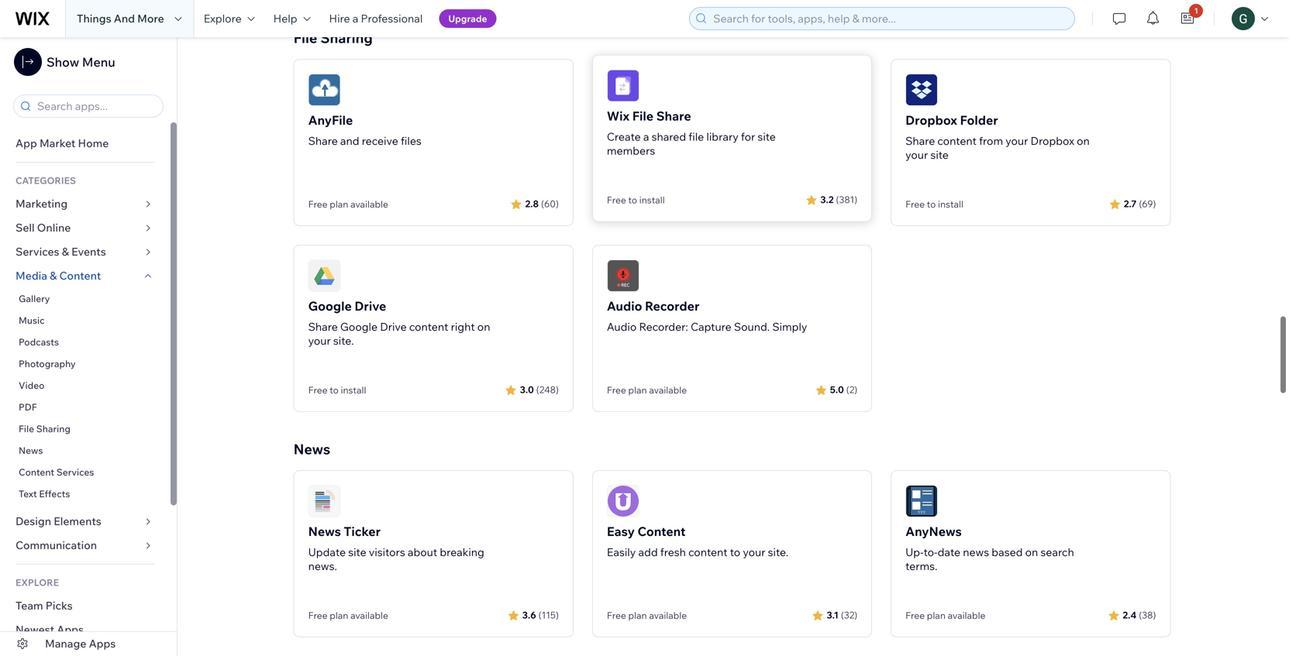 Task type: vqa. For each thing, say whether or not it's contained in the screenshot.


Task type: locate. For each thing, give the bounding box(es) containing it.
1 vertical spatial sharing
[[36, 423, 71, 435]]

site.
[[333, 334, 354, 348], [768, 546, 789, 560]]

site inside the dropbox folder share content from your dropbox on your site
[[931, 148, 949, 162]]

help
[[273, 12, 297, 25]]

file down pdf
[[19, 423, 34, 435]]

& left events
[[62, 245, 69, 259]]

1 vertical spatial drive
[[380, 320, 407, 334]]

apps
[[57, 623, 84, 637], [89, 637, 116, 651]]

share
[[657, 108, 691, 123], [308, 134, 338, 148], [906, 134, 935, 148], [308, 320, 338, 334]]

0 horizontal spatial content
[[19, 467, 54, 478]]

sell online
[[16, 221, 71, 235]]

photography
[[19, 358, 76, 370]]

available down news
[[948, 610, 986, 622]]

share inside google drive share google drive content right on your site.
[[308, 320, 338, 334]]

on for drive
[[478, 320, 490, 334]]

0 vertical spatial content
[[59, 269, 101, 283]]

newest
[[16, 623, 54, 637]]

1 horizontal spatial site.
[[768, 546, 789, 560]]

dropbox right from
[[1031, 134, 1075, 148]]

1 horizontal spatial a
[[644, 130, 649, 143]]

explore
[[16, 577, 59, 589]]

content down 'folder'
[[938, 134, 977, 148]]

0 horizontal spatial file sharing
[[19, 423, 71, 435]]

on inside the dropbox folder share content from your dropbox on your site
[[1077, 134, 1090, 148]]

to-
[[924, 546, 938, 560]]

1 vertical spatial dropbox
[[1031, 134, 1075, 148]]

free plan available down and
[[308, 199, 388, 210]]

your inside google drive share google drive content right on your site.
[[308, 334, 331, 348]]

2 horizontal spatial file
[[633, 108, 654, 123]]

for
[[741, 130, 756, 143]]

gallery
[[19, 293, 50, 305]]

share inside anyfile share and receive files
[[308, 134, 338, 148]]

1 horizontal spatial sharing
[[321, 29, 373, 47]]

1 vertical spatial google
[[340, 320, 378, 334]]

0 vertical spatial on
[[1077, 134, 1090, 148]]

pdf
[[19, 402, 37, 413]]

3.2
[[821, 193, 834, 205]]

2.8
[[525, 198, 539, 210]]

dropbox folder logo image
[[906, 74, 938, 106]]

1 vertical spatial site.
[[768, 546, 789, 560]]

content right fresh
[[689, 546, 728, 560]]

available for ticker
[[351, 610, 388, 622]]

sell online link
[[0, 216, 171, 240]]

content inside google drive share google drive content right on your site.
[[409, 320, 449, 334]]

available for content
[[649, 610, 687, 622]]

content
[[938, 134, 977, 148], [409, 320, 449, 334], [689, 546, 728, 560]]

Search apps... field
[[33, 95, 158, 117]]

file
[[294, 29, 317, 47], [633, 108, 654, 123], [19, 423, 34, 435]]

sharing down pdf
[[36, 423, 71, 435]]

1 horizontal spatial on
[[1026, 546, 1039, 560]]

to
[[629, 194, 637, 206], [927, 199, 936, 210], [330, 385, 339, 396], [730, 546, 741, 560]]

share inside wix file share create a shared file library for site members
[[657, 108, 691, 123]]

news up content services
[[19, 445, 43, 457]]

services
[[16, 245, 59, 259], [56, 467, 94, 478]]

1 horizontal spatial apps
[[89, 637, 116, 651]]

1 vertical spatial apps
[[89, 637, 116, 651]]

2 horizontal spatial content
[[638, 524, 686, 540]]

1 vertical spatial file sharing
[[19, 423, 71, 435]]

1 horizontal spatial install
[[640, 194, 665, 206]]

visitors
[[369, 546, 405, 560]]

available down receive
[[351, 199, 388, 210]]

to for 3.2
[[629, 194, 637, 206]]

newest apps link
[[0, 619, 171, 643]]

dropbox folder share content from your dropbox on your site
[[906, 112, 1090, 162]]

1 vertical spatial site
[[931, 148, 949, 162]]

content up gallery link
[[59, 269, 101, 283]]

site inside the news ticker update site visitors about breaking news.
[[348, 546, 367, 560]]

dropbox down 'dropbox folder logo'
[[906, 112, 958, 128]]

(2)
[[847, 384, 858, 396]]

free for 3.1 (32)
[[607, 610, 626, 622]]

0 horizontal spatial sharing
[[36, 423, 71, 435]]

app
[[16, 136, 37, 150]]

online
[[37, 221, 71, 235]]

file sharing down hire
[[294, 29, 373, 47]]

fresh
[[661, 546, 686, 560]]

0 vertical spatial audio
[[607, 299, 642, 314]]

plan down add
[[629, 610, 647, 622]]

marketing link
[[0, 192, 171, 216]]

free plan available down add
[[607, 610, 687, 622]]

2 vertical spatial file
[[19, 423, 34, 435]]

services down 'sell online'
[[16, 245, 59, 259]]

recorder:
[[639, 320, 688, 334]]

1 horizontal spatial file
[[294, 29, 317, 47]]

a right hire
[[353, 12, 359, 25]]

free plan available down the news.
[[308, 610, 388, 622]]

free for 3.2 (381)
[[607, 194, 626, 206]]

install
[[640, 194, 665, 206], [938, 199, 964, 210], [341, 385, 366, 396]]

team
[[16, 599, 43, 613]]

0 vertical spatial file
[[294, 29, 317, 47]]

2 vertical spatial content
[[638, 524, 686, 540]]

2 horizontal spatial install
[[938, 199, 964, 210]]

news.
[[308, 560, 337, 573]]

share down google drive logo
[[308, 320, 338, 334]]

available down fresh
[[649, 610, 687, 622]]

file right wix
[[633, 108, 654, 123]]

news ticker update site visitors about breaking news.
[[308, 524, 485, 573]]

share down 'dropbox folder logo'
[[906, 134, 935, 148]]

1 horizontal spatial content
[[59, 269, 101, 283]]

1 vertical spatial on
[[478, 320, 490, 334]]

2 horizontal spatial free to install
[[906, 199, 964, 210]]

music link
[[0, 310, 171, 332]]

google drive share google drive content right on your site.
[[308, 299, 490, 348]]

plan down the news.
[[330, 610, 348, 622]]

sidebar element
[[0, 37, 178, 657]]

app market home link
[[0, 132, 171, 156]]

0 vertical spatial content
[[938, 134, 977, 148]]

content inside easy content easily add fresh content to your site.
[[689, 546, 728, 560]]

news ticker logo image
[[308, 485, 341, 518]]

0 vertical spatial sharing
[[321, 29, 373, 47]]

upgrade button
[[439, 9, 497, 28]]

file down help
[[294, 29, 317, 47]]

free for 3.0 (248)
[[308, 385, 328, 396]]

0 horizontal spatial site
[[348, 546, 367, 560]]

explore
[[204, 12, 242, 25]]

effects
[[39, 489, 70, 500]]

audio
[[607, 299, 642, 314], [607, 320, 637, 334]]

hire a professional
[[329, 12, 423, 25]]

your
[[1006, 134, 1029, 148], [906, 148, 928, 162], [308, 334, 331, 348], [743, 546, 766, 560]]

(38)
[[1139, 610, 1157, 622]]

share inside the dropbox folder share content from your dropbox on your site
[[906, 134, 935, 148]]

0 vertical spatial google
[[308, 299, 352, 314]]

audio recorder logo image
[[607, 260, 640, 292]]

a
[[353, 12, 359, 25], [644, 130, 649, 143]]

easy content easily add fresh content to your site.
[[607, 524, 789, 560]]

2 horizontal spatial content
[[938, 134, 977, 148]]

share up shared
[[657, 108, 691, 123]]

help button
[[264, 0, 320, 37]]

apps up manage
[[57, 623, 84, 637]]

pdf link
[[0, 397, 171, 419]]

free for 2.4 (38)
[[906, 610, 925, 622]]

about
[[408, 546, 438, 560]]

site down 'dropbox folder logo'
[[931, 148, 949, 162]]

free to install for google drive
[[308, 385, 366, 396]]

0 horizontal spatial content
[[409, 320, 449, 334]]

1 vertical spatial a
[[644, 130, 649, 143]]

0 vertical spatial site.
[[333, 334, 354, 348]]

on inside anynews up-to-date news based on search terms.
[[1026, 546, 1039, 560]]

0 horizontal spatial site.
[[333, 334, 354, 348]]

0 vertical spatial apps
[[57, 623, 84, 637]]

3.1
[[827, 610, 839, 622]]

professional
[[361, 12, 423, 25]]

0 horizontal spatial &
[[50, 269, 57, 283]]

free plan available
[[308, 199, 388, 210], [607, 385, 687, 396], [308, 610, 388, 622], [607, 610, 687, 622], [906, 610, 986, 622]]

right
[[451, 320, 475, 334]]

(69)
[[1139, 198, 1157, 210]]

0 vertical spatial site
[[758, 130, 776, 143]]

things
[[77, 12, 111, 25]]

1 audio from the top
[[607, 299, 642, 314]]

1 horizontal spatial free to install
[[607, 194, 665, 206]]

site inside wix file share create a shared file library for site members
[[758, 130, 776, 143]]

plan for up-
[[927, 610, 946, 622]]

& right media
[[50, 269, 57, 283]]

free for 2.8 (60)
[[308, 199, 328, 210]]

2 vertical spatial site
[[348, 546, 367, 560]]

events
[[71, 245, 106, 259]]

plan for content
[[629, 610, 647, 622]]

0 horizontal spatial a
[[353, 12, 359, 25]]

anyfile
[[308, 112, 353, 128]]

0 horizontal spatial install
[[341, 385, 366, 396]]

communication link
[[0, 534, 171, 558]]

market
[[40, 136, 76, 150]]

1 horizontal spatial site
[[758, 130, 776, 143]]

content left right
[[409, 320, 449, 334]]

2 vertical spatial content
[[689, 546, 728, 560]]

1 vertical spatial services
[[56, 467, 94, 478]]

1 vertical spatial file
[[633, 108, 654, 123]]

2 vertical spatial on
[[1026, 546, 1039, 560]]

1 vertical spatial audio
[[607, 320, 637, 334]]

0 horizontal spatial apps
[[57, 623, 84, 637]]

on inside google drive share google drive content right on your site.
[[478, 320, 490, 334]]

google
[[308, 299, 352, 314], [340, 320, 378, 334]]

1 horizontal spatial &
[[62, 245, 69, 259]]

and
[[114, 12, 135, 25]]

file sharing
[[294, 29, 373, 47], [19, 423, 71, 435]]

create
[[607, 130, 641, 143]]

Search for tools, apps, help & more... field
[[709, 8, 1070, 29]]

content up fresh
[[638, 524, 686, 540]]

easily
[[607, 546, 636, 560]]

terms.
[[906, 560, 938, 573]]

show
[[47, 54, 79, 70]]

0 horizontal spatial on
[[478, 320, 490, 334]]

audio left recorder:
[[607, 320, 637, 334]]

1 horizontal spatial file sharing
[[294, 29, 373, 47]]

2 horizontal spatial site
[[931, 148, 949, 162]]

site right for
[[758, 130, 776, 143]]

media & content
[[16, 269, 101, 283]]

1 vertical spatial content
[[409, 320, 449, 334]]

services down the news link
[[56, 467, 94, 478]]

1 vertical spatial &
[[50, 269, 57, 283]]

news up update
[[308, 524, 341, 540]]

audio down audio recorder logo
[[607, 299, 642, 314]]

easy content logo image
[[607, 485, 640, 518]]

0 vertical spatial &
[[62, 245, 69, 259]]

dropbox
[[906, 112, 958, 128], [1031, 134, 1075, 148]]

0 horizontal spatial free to install
[[308, 385, 366, 396]]

file sharing down pdf
[[19, 423, 71, 435]]

2 horizontal spatial on
[[1077, 134, 1090, 148]]

sharing down hire
[[321, 29, 373, 47]]

0 vertical spatial a
[[353, 12, 359, 25]]

share down the anyfile
[[308, 134, 338, 148]]

site down ticker
[[348, 546, 367, 560]]

news link
[[0, 440, 171, 462]]

plan down terms.
[[927, 610, 946, 622]]

a up members
[[644, 130, 649, 143]]

free plan available for ticker
[[308, 610, 388, 622]]

picks
[[46, 599, 73, 613]]

apps for newest apps
[[57, 623, 84, 637]]

0 horizontal spatial file
[[19, 423, 34, 435]]

1 horizontal spatial content
[[689, 546, 728, 560]]

plan down and
[[330, 199, 348, 210]]

content up text effects
[[19, 467, 54, 478]]

available down visitors
[[351, 610, 388, 622]]

install for google drive
[[341, 385, 366, 396]]

to for 3.0
[[330, 385, 339, 396]]

content inside the dropbox folder share content from your dropbox on your site
[[938, 134, 977, 148]]

0 vertical spatial dropbox
[[906, 112, 958, 128]]

free plan available down terms.
[[906, 610, 986, 622]]

news
[[294, 441, 330, 458], [19, 445, 43, 457], [308, 524, 341, 540]]

apps right manage
[[89, 637, 116, 651]]

podcasts link
[[0, 332, 171, 354]]

sell
[[16, 221, 35, 235]]

content for google drive
[[409, 320, 449, 334]]



Task type: describe. For each thing, give the bounding box(es) containing it.
manage apps
[[45, 637, 116, 651]]

audio recorder audio recorder: capture sound. simply
[[607, 299, 808, 334]]

manage apps link
[[0, 633, 177, 657]]

free to install for dropbox folder
[[906, 199, 964, 210]]

file inside sidebar element
[[19, 423, 34, 435]]

services & events
[[16, 245, 106, 259]]

members
[[607, 143, 655, 157]]

site. inside easy content easily add fresh content to your site.
[[768, 546, 789, 560]]

3.6 (115)
[[522, 610, 559, 622]]

photography link
[[0, 354, 171, 375]]

1
[[1195, 6, 1199, 16]]

1 horizontal spatial dropbox
[[1031, 134, 1075, 148]]

anynews logo image
[[906, 485, 938, 518]]

newest apps
[[16, 623, 84, 637]]

text effects
[[19, 489, 70, 500]]

available down recorder:
[[649, 385, 687, 396]]

gallery link
[[0, 288, 171, 310]]

file sharing link
[[0, 419, 171, 440]]

sharing inside sidebar element
[[36, 423, 71, 435]]

install for dropbox folder
[[938, 199, 964, 210]]

show menu button
[[14, 48, 115, 76]]

to for 2.7
[[927, 199, 936, 210]]

video
[[19, 380, 45, 392]]

2.4 (38)
[[1123, 610, 1157, 622]]

& for services
[[62, 245, 69, 259]]

hire
[[329, 12, 350, 25]]

elements
[[54, 515, 101, 528]]

3.0
[[520, 384, 534, 396]]

update
[[308, 546, 346, 560]]

files
[[401, 134, 422, 148]]

apps for manage apps
[[89, 637, 116, 651]]

music
[[19, 315, 45, 326]]

content services link
[[0, 462, 171, 484]]

0 horizontal spatial dropbox
[[906, 112, 958, 128]]

text
[[19, 489, 37, 500]]

wix
[[607, 108, 630, 123]]

google drive logo image
[[308, 260, 341, 292]]

team picks
[[16, 599, 73, 613]]

design elements
[[16, 515, 101, 528]]

(60)
[[541, 198, 559, 210]]

to inside easy content easily add fresh content to your site.
[[730, 546, 741, 560]]

design elements link
[[0, 510, 171, 534]]

5.0
[[830, 384, 844, 396]]

add
[[639, 546, 658, 560]]

2 audio from the top
[[607, 320, 637, 334]]

media & content link
[[0, 264, 171, 288]]

share for wix file share
[[657, 108, 691, 123]]

on for folder
[[1077, 134, 1090, 148]]

folder
[[960, 112, 999, 128]]

free plan available for content
[[607, 610, 687, 622]]

receive
[[362, 134, 398, 148]]

menu
[[82, 54, 115, 70]]

plan down recorder:
[[629, 385, 647, 396]]

1 vertical spatial content
[[19, 467, 54, 478]]

available for up-
[[948, 610, 986, 622]]

0 vertical spatial file sharing
[[294, 29, 373, 47]]

ticker
[[344, 524, 381, 540]]

media
[[16, 269, 47, 283]]

breaking
[[440, 546, 485, 560]]

based
[[992, 546, 1023, 560]]

text effects link
[[0, 484, 171, 506]]

file
[[689, 130, 704, 143]]

0 vertical spatial services
[[16, 245, 59, 259]]

search
[[1041, 546, 1075, 560]]

3.2 (381)
[[821, 193, 858, 205]]

communication
[[16, 539, 99, 553]]

wix file share create a shared file library for site members
[[607, 108, 776, 157]]

wix file share logo image
[[607, 69, 640, 102]]

0 vertical spatial drive
[[355, 299, 386, 314]]

content for easy content
[[689, 546, 728, 560]]

simply
[[773, 320, 808, 334]]

anynews
[[906, 524, 962, 540]]

file sharing inside sidebar element
[[19, 423, 71, 435]]

share for google drive
[[308, 320, 338, 334]]

free for 5.0 (2)
[[607, 385, 626, 396]]

content inside easy content easily add fresh content to your site.
[[638, 524, 686, 540]]

date
[[938, 546, 961, 560]]

anyfile share and receive files
[[308, 112, 422, 148]]

3.0 (248)
[[520, 384, 559, 396]]

categories
[[16, 175, 76, 187]]

free for 3.6 (115)
[[308, 610, 328, 622]]

your inside easy content easily add fresh content to your site.
[[743, 546, 766, 560]]

anynews up-to-date news based on search terms.
[[906, 524, 1075, 573]]

3.6
[[522, 610, 536, 622]]

2.7 (69)
[[1124, 198, 1157, 210]]

free plan available down recorder:
[[607, 385, 687, 396]]

library
[[707, 130, 739, 143]]

site for dropbox folder
[[931, 148, 949, 162]]

things and more
[[77, 12, 164, 25]]

news up news ticker logo
[[294, 441, 330, 458]]

anyfile logo image
[[308, 74, 341, 106]]

site for wix file share
[[758, 130, 776, 143]]

and
[[340, 134, 359, 148]]

free for 2.7 (69)
[[906, 199, 925, 210]]

a inside wix file share create a shared file library for site members
[[644, 130, 649, 143]]

shared
[[652, 130, 686, 143]]

2.7
[[1124, 198, 1137, 210]]

app market home
[[16, 136, 109, 150]]

home
[[78, 136, 109, 150]]

(248)
[[536, 384, 559, 396]]

3.1 (32)
[[827, 610, 858, 622]]

services & events link
[[0, 240, 171, 264]]

hire a professional link
[[320, 0, 432, 37]]

file inside wix file share create a shared file library for site members
[[633, 108, 654, 123]]

content services
[[19, 467, 94, 478]]

podcasts
[[19, 337, 59, 348]]

share for dropbox folder
[[906, 134, 935, 148]]

news inside the news ticker update site visitors about breaking news.
[[308, 524, 341, 540]]

(115)
[[539, 610, 559, 622]]

site. inside google drive share google drive content right on your site.
[[333, 334, 354, 348]]

plan for ticker
[[330, 610, 348, 622]]

2.4
[[1123, 610, 1137, 622]]

2.8 (60)
[[525, 198, 559, 210]]

marketing
[[16, 197, 68, 211]]

free plan available for up-
[[906, 610, 986, 622]]

& for media
[[50, 269, 57, 283]]

news inside the news link
[[19, 445, 43, 457]]



